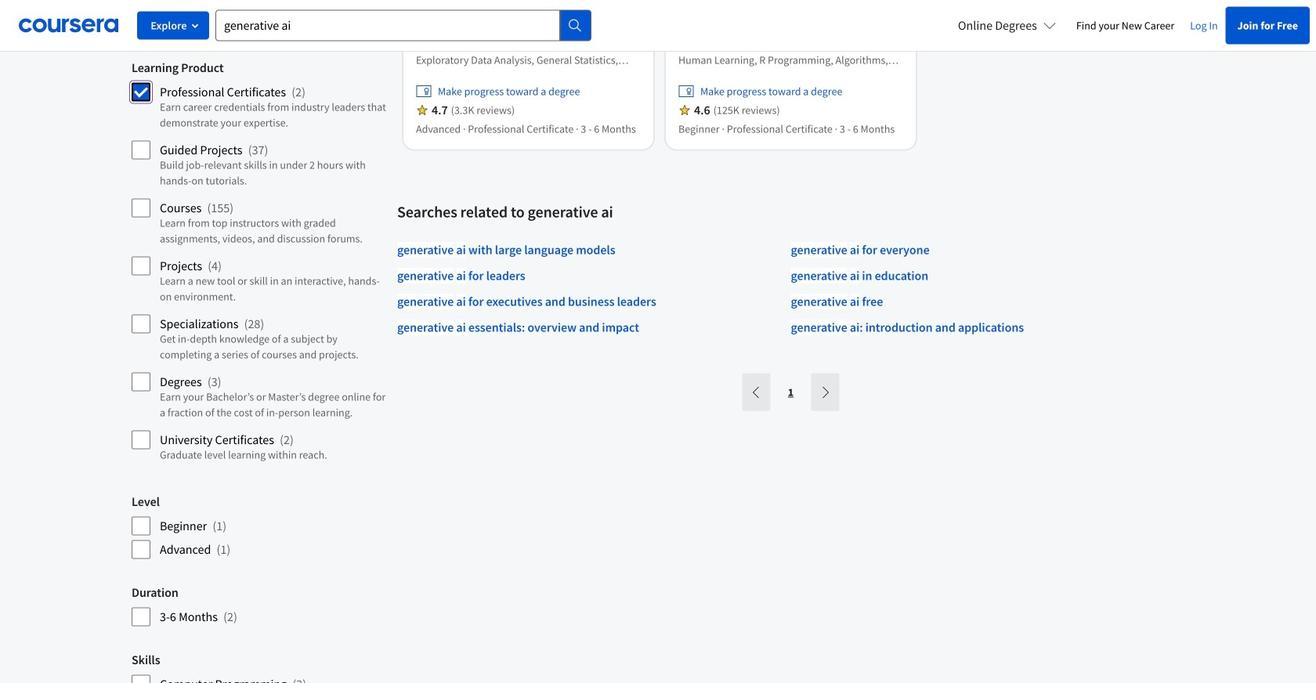 Task type: describe. For each thing, give the bounding box(es) containing it.
(4.7 stars) element
[[432, 102, 448, 118]]

next page image
[[819, 386, 832, 399]]

(4.6 stars) element
[[694, 102, 710, 118]]

2 group from the top
[[132, 494, 388, 560]]

4 group from the top
[[132, 652, 388, 683]]

previous page image
[[750, 386, 763, 399]]

1 group from the top
[[132, 60, 388, 469]]

3 group from the top
[[132, 585, 388, 627]]



Task type: vqa. For each thing, say whether or not it's contained in the screenshot.
first group from the top of the page
yes



Task type: locate. For each thing, give the bounding box(es) containing it.
group
[[132, 60, 388, 469], [132, 494, 388, 560], [132, 585, 388, 627], [132, 652, 388, 683]]

What do you want to learn? text field
[[215, 10, 560, 41]]

coursera image
[[19, 13, 118, 38]]

page navigation navigation
[[741, 373, 841, 411]]

None search field
[[215, 10, 591, 41]]



